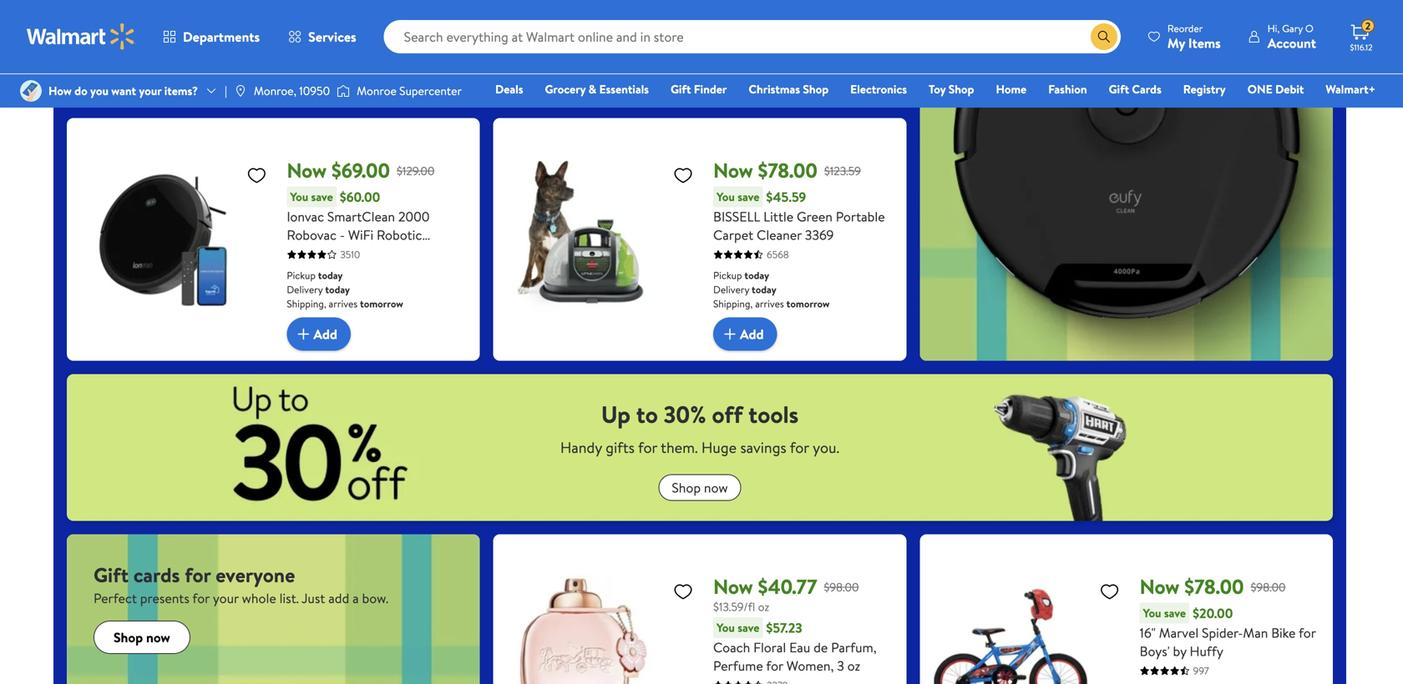 Task type: locate. For each thing, give the bounding box(es) containing it.
for right gifts on the bottom left of page
[[638, 438, 657, 459]]

shop down them. at left bottom
[[672, 479, 701, 497]]

 image left how
[[20, 80, 42, 102]]

o
[[1305, 21, 1314, 35]]

for left eau
[[766, 657, 783, 676]]

you save $20.00 16" marvel spider-man bike for boys' by huffy
[[1140, 605, 1316, 661]]

pickup today delivery today shipping, arrives tomorrow down the 6568
[[713, 269, 830, 311]]

arrives
[[755, 12, 784, 26], [329, 297, 358, 311], [755, 297, 784, 311]]

monroe,
[[254, 83, 296, 99]]

monroe
[[357, 83, 397, 99]]

want
[[111, 83, 136, 99]]

oz right $13.59/fl
[[758, 599, 769, 616]]

spider-
[[1202, 624, 1243, 643]]

1 horizontal spatial oz
[[847, 657, 860, 676]]

0 horizontal spatial shop now
[[114, 629, 170, 647]]

tomorrow down the 6568
[[786, 297, 830, 311]]

registry link
[[1176, 80, 1233, 98]]

1 vertical spatial now
[[146, 629, 170, 647]]

$98.00 for $40.77
[[824, 579, 859, 596]]

shipping, down control,
[[287, 297, 326, 311]]

now
[[287, 157, 327, 185], [713, 157, 753, 185], [713, 573, 753, 601], [1140, 573, 1180, 601]]

gift cards for everyone perfect presents for your whole list. just add a bow.
[[94, 562, 389, 608]]

one
[[1247, 81, 1273, 97]]

add button down control,
[[287, 318, 351, 351]]

you inside 'now $40.77 $98.00 $13.59/fl oz you save $57.23 coach floral eau de parfum, perfume for women, 3 oz'
[[717, 620, 735, 636]]

you inside the you save $60.00 ionvac smartclean 2000 robovac - wifi robotic vacuum with app/remote control, new
[[290, 189, 308, 205]]

1 $98.00 from the left
[[824, 579, 859, 596]]

finder
[[694, 81, 727, 97]]

in
[[786, 12, 795, 26]]

 image right the |
[[234, 84, 247, 98]]

2 tomorrow from the left
[[786, 297, 830, 311]]

home link
[[988, 80, 1034, 98]]

your right want at top
[[139, 83, 161, 99]]

$98.00 inside 'now $40.77 $98.00 $13.59/fl oz you save $57.23 coach floral eau de parfum, perfume for women, 3 oz'
[[824, 579, 859, 596]]

2 $98.00 from the left
[[1251, 579, 1286, 596]]

1 tomorrow from the left
[[360, 297, 403, 311]]

pickup today delivery today shipping, arrives tomorrow down "3510"
[[287, 269, 403, 311]]

now right add to favorites list, coach floral eau de parfum, perfume for women, 3 oz "image"
[[713, 573, 753, 601]]

pickup
[[287, 12, 316, 26], [287, 269, 316, 283], [713, 269, 742, 283]]

shop now button down presents on the bottom left of page
[[94, 621, 190, 655]]

 image
[[20, 80, 42, 102], [234, 84, 247, 98]]

1 delivery from the left
[[287, 283, 323, 297]]

save up ionvac
[[311, 189, 333, 205]]

add button for now $78.00
[[713, 318, 777, 351]]

arrives down new
[[329, 297, 358, 311]]

0 horizontal spatial pickup today delivery today shipping, arrives tomorrow
[[287, 269, 403, 311]]

for right presents on the bottom left of page
[[192, 590, 210, 608]]

arrives left in
[[755, 12, 784, 26]]

0 horizontal spatial $78.00
[[758, 157, 818, 185]]

you for 16"
[[1143, 606, 1161, 622]]

add to cart image
[[293, 325, 313, 345], [720, 325, 740, 345]]

$78.00 up $20.00
[[1184, 573, 1244, 601]]

your
[[139, 83, 161, 99], [213, 590, 239, 608]]

portable
[[836, 208, 885, 226]]

wifi
[[348, 226, 373, 244]]

you for ionvac
[[290, 189, 308, 205]]

for right bike
[[1299, 624, 1316, 643]]

one debit link
[[1240, 80, 1311, 98]]

gift
[[671, 81, 691, 97], [1109, 81, 1129, 97], [94, 562, 129, 590]]

0 horizontal spatial your
[[139, 83, 161, 99]]

1 horizontal spatial delivery
[[713, 283, 749, 297]]

add
[[313, 40, 337, 59], [313, 325, 337, 344], [740, 325, 764, 344]]

pickup down vacuum
[[287, 269, 316, 283]]

save inside the you save $60.00 ionvac smartclean 2000 robovac - wifi robotic vacuum with app/remote control, new
[[311, 189, 333, 205]]

walmart+ link
[[1318, 80, 1383, 98]]

0 horizontal spatial shop now button
[[94, 621, 190, 655]]

for
[[638, 438, 657, 459], [790, 438, 809, 459], [185, 562, 211, 590], [192, 590, 210, 608], [1299, 624, 1316, 643], [766, 657, 783, 676]]

cleaner
[[757, 226, 802, 244]]

add for now $78.00
[[740, 325, 764, 344]]

your left whole
[[213, 590, 239, 608]]

997
[[1193, 664, 1209, 679]]

now for now $69.00 $129.00
[[287, 157, 327, 185]]

add to favorites list, 16" marvel spider-man bike for boys' by huffy image
[[1100, 582, 1120, 603]]

parfum,
[[831, 639, 877, 657]]

marvel
[[1159, 624, 1199, 643]]

add to favorites list, bissell little green portable carpet cleaner 3369 image
[[673, 165, 693, 186]]

toy shop
[[929, 81, 974, 97]]

gift for cards
[[94, 562, 129, 590]]

3510
[[340, 248, 360, 262]]

them.
[[661, 438, 698, 459]]

$98.00 right $40.77
[[824, 579, 859, 596]]

0 horizontal spatial gift
[[94, 562, 129, 590]]

walmart+
[[1326, 81, 1376, 97]]

options
[[727, 41, 773, 59]]

add to cart image for now $78.00
[[720, 325, 740, 345]]

0 horizontal spatial tomorrow
[[360, 297, 403, 311]]

now $40.77 $98.00 $13.59/fl oz you save $57.23 coach floral eau de parfum, perfume for women, 3 oz
[[713, 573, 877, 676]]

1 horizontal spatial  image
[[234, 84, 247, 98]]

1 horizontal spatial tomorrow
[[786, 297, 830, 311]]

you
[[290, 189, 308, 205], [717, 189, 735, 205], [1143, 606, 1161, 622], [717, 620, 735, 636]]

2 right in
[[797, 12, 802, 26]]

now $69.00 $129.00
[[287, 157, 435, 185]]

add button for now $69.00
[[287, 318, 351, 351]]

fashion
[[1048, 81, 1087, 97]]

1 horizontal spatial your
[[213, 590, 239, 608]]

1 horizontal spatial now
[[704, 479, 728, 497]]

huge
[[701, 438, 737, 459]]

little
[[763, 208, 794, 226]]

save up marvel
[[1164, 606, 1186, 622]]

now for perfect
[[146, 629, 170, 647]]

10950
[[299, 83, 330, 99]]

pickup today delivery today shipping, arrives tomorrow for $69.00
[[287, 269, 403, 311]]

shop
[[803, 81, 829, 97], [948, 81, 974, 97], [672, 479, 701, 497], [114, 629, 143, 647]]

gifts
[[606, 438, 635, 459]]

1 horizontal spatial $98.00
[[1251, 579, 1286, 596]]

arrives for now $78.00
[[755, 297, 784, 311]]

electronics link
[[843, 80, 915, 98]]

0 vertical spatial now
[[704, 479, 728, 497]]

2 up $116.12
[[1365, 19, 1371, 33]]

grocery & essentials
[[545, 81, 649, 97]]

add to cart image up off
[[720, 325, 740, 345]]

shop now for perfect
[[114, 629, 170, 647]]

1 horizontal spatial shop now button
[[658, 475, 741, 502]]

1 horizontal spatial add to cart image
[[720, 325, 740, 345]]

add up tools
[[740, 325, 764, 344]]

2 horizontal spatial gift
[[1109, 81, 1129, 97]]

0 vertical spatial shop now button
[[658, 475, 741, 502]]

2 delivery from the left
[[713, 283, 749, 297]]

now for now $78.00 $98.00
[[1140, 573, 1180, 601]]

tomorrow for now $78.00
[[786, 297, 830, 311]]

robotic
[[377, 226, 422, 244]]

1 vertical spatial your
[[213, 590, 239, 608]]

1 pickup today delivery today shipping, arrives tomorrow from the left
[[287, 269, 403, 311]]

$98.00 inside now $78.00 $98.00
[[1251, 579, 1286, 596]]

0 horizontal spatial oz
[[758, 599, 769, 616]]

bissell
[[713, 208, 760, 226]]

you inside you save $45.59 bissell little green portable carpet cleaner 3369
[[717, 189, 735, 205]]

2 add to cart image from the left
[[720, 325, 740, 345]]

0 horizontal spatial  image
[[20, 80, 42, 102]]

shop now for tools
[[672, 479, 728, 497]]

add down control,
[[313, 325, 337, 344]]

arrives for now $69.00
[[329, 297, 358, 311]]

cards
[[1132, 81, 1161, 97]]

a
[[353, 590, 359, 608]]

arrives down the 6568
[[755, 297, 784, 311]]

shop now button for perfect
[[94, 621, 190, 655]]

add button
[[287, 33, 351, 66], [287, 318, 351, 351], [713, 318, 777, 351]]

1 horizontal spatial 2
[[1365, 19, 1371, 33]]

0 vertical spatial your
[[139, 83, 161, 99]]

$98.00 for $78.00
[[1251, 579, 1286, 596]]

you
[[90, 83, 108, 99]]

1 vertical spatial $78.00
[[1184, 573, 1244, 601]]

shop now down presents on the bottom left of page
[[114, 629, 170, 647]]

add button up off
[[713, 318, 777, 351]]

1 vertical spatial shop now
[[114, 629, 170, 647]]

tomorrow down new
[[360, 297, 403, 311]]

you for bissell
[[717, 189, 735, 205]]

your inside gift cards for everyone perfect presents for your whole list. just add a bow.
[[213, 590, 239, 608]]

Search search field
[[384, 20, 1121, 53]]

save inside you save $20.00 16" marvel spider-man bike for boys' by huffy
[[1164, 606, 1186, 622]]

1 horizontal spatial $78.00
[[1184, 573, 1244, 601]]

now up ionvac
[[287, 157, 327, 185]]

$57.23
[[766, 619, 802, 638]]

1 horizontal spatial pickup today delivery today shipping, arrives tomorrow
[[713, 269, 830, 311]]

0 horizontal spatial now
[[146, 629, 170, 647]]

reorder
[[1167, 21, 1203, 35]]

home
[[996, 81, 1027, 97]]

1 horizontal spatial shop now
[[672, 479, 728, 497]]

how do you want your items?
[[48, 83, 198, 99]]

oz right 3
[[847, 657, 860, 676]]

shop now button down 'huge'
[[658, 475, 741, 502]]

0 horizontal spatial $98.00
[[824, 579, 859, 596]]

2 pickup today delivery today shipping, arrives tomorrow from the left
[[713, 269, 830, 311]]

vacuum
[[287, 244, 333, 263]]

1 vertical spatial shop now button
[[94, 621, 190, 655]]

0 horizontal spatial add to cart image
[[293, 325, 313, 345]]

up to 30% off tools handy gifts for them. huge savings for you.
[[560, 398, 839, 459]]

you up "16""
[[1143, 606, 1161, 622]]

now up "16""
[[1140, 573, 1180, 601]]

now down 'huge'
[[704, 479, 728, 497]]

women,
[[786, 657, 834, 676]]

add to cart image
[[293, 40, 313, 60]]

tools
[[748, 398, 799, 431]]

$60.00
[[340, 188, 380, 206]]

delivery down carpet at the top right of page
[[713, 283, 749, 297]]

you inside you save $20.00 16" marvel spider-man bike for boys' by huffy
[[1143, 606, 1161, 622]]

delivery
[[287, 283, 323, 297], [713, 283, 749, 297]]

you up ionvac
[[290, 189, 308, 205]]

save up bissell
[[738, 189, 760, 205]]

gift for finder
[[671, 81, 691, 97]]

0 vertical spatial $78.00
[[758, 157, 818, 185]]

gift cards link
[[1101, 80, 1169, 98]]

shipping, up options
[[713, 12, 753, 26]]

christmas
[[749, 81, 800, 97]]

electronics
[[850, 81, 907, 97]]

tomorrow for now $69.00
[[360, 297, 403, 311]]

 image
[[337, 83, 350, 99]]

now down presents on the bottom left of page
[[146, 629, 170, 647]]

1 vertical spatial oz
[[847, 657, 860, 676]]

add to favorites list, coach floral eau de parfum, perfume for women, 3 oz image
[[673, 582, 693, 603]]

1 horizontal spatial gift
[[671, 81, 691, 97]]

you save $45.59 bissell little green portable carpet cleaner 3369
[[713, 188, 885, 244]]

pickup today
[[287, 12, 343, 26]]

shipping, down carpet at the top right of page
[[713, 297, 753, 311]]

save down $13.59/fl
[[738, 620, 760, 636]]

shipping,
[[713, 12, 753, 26], [287, 297, 326, 311], [713, 297, 753, 311]]

do
[[74, 83, 87, 99]]

now up bissell
[[713, 157, 753, 185]]

cards
[[133, 562, 180, 590]]

1 add to cart image from the left
[[293, 325, 313, 345]]

add to cart image down control,
[[293, 325, 313, 345]]

0 vertical spatial shop now
[[672, 479, 728, 497]]

gift cards
[[1109, 81, 1161, 97]]

gift inside gift cards for everyone perfect presents for your whole list. just add a bow.
[[94, 562, 129, 590]]

save
[[311, 189, 333, 205], [738, 189, 760, 205], [1164, 606, 1186, 622], [738, 620, 760, 636]]

departments
[[183, 28, 260, 46]]

shipping, arrives in 2 days
[[713, 12, 824, 26]]

for inside you save $20.00 16" marvel spider-man bike for boys' by huffy
[[1299, 624, 1316, 643]]

shop now down 'huge'
[[672, 479, 728, 497]]

$78.00 up $45.59
[[758, 157, 818, 185]]

pickup down carpet at the top right of page
[[713, 269, 742, 283]]

just
[[302, 590, 325, 608]]

fashion link
[[1041, 80, 1095, 98]]

now for now $40.77 $98.00 $13.59/fl oz you save $57.23 coach floral eau de parfum, perfume for women, 3 oz
[[713, 573, 753, 601]]

you up coach
[[717, 620, 735, 636]]

now for tools
[[704, 479, 728, 497]]

delivery down control,
[[287, 283, 323, 297]]

save inside you save $45.59 bissell little green portable carpet cleaner 3369
[[738, 189, 760, 205]]

now inside 'now $40.77 $98.00 $13.59/fl oz you save $57.23 coach floral eau de parfum, perfume for women, 3 oz'
[[713, 573, 753, 601]]

you up bissell
[[717, 189, 735, 205]]

shipping, for now $78.00
[[713, 297, 753, 311]]

$98.00 up man on the bottom right of the page
[[1251, 579, 1286, 596]]

$98.00
[[824, 579, 859, 596], [1251, 579, 1286, 596]]

0 horizontal spatial delivery
[[287, 283, 323, 297]]



Task type: describe. For each thing, give the bounding box(es) containing it.
you.
[[813, 438, 839, 459]]

shop right christmas
[[803, 81, 829, 97]]

perfect
[[94, 590, 137, 608]]

delivery for now $78.00
[[713, 283, 749, 297]]

registry
[[1183, 81, 1226, 97]]

grocery
[[545, 81, 586, 97]]

add
[[328, 590, 349, 608]]

add to favorites list, ionvac smartclean 2000 robovac - wifi robotic vacuum with app/remote control, new image
[[247, 165, 267, 186]]

floral
[[753, 639, 786, 657]]

one debit
[[1247, 81, 1304, 97]]

$20.00
[[1193, 605, 1233, 623]]

$78.00 for now $78.00 $98.00
[[1184, 573, 1244, 601]]

add to cart image for now $69.00
[[293, 325, 313, 345]]

whole
[[242, 590, 276, 608]]

for inside 'now $40.77 $98.00 $13.59/fl oz you save $57.23 coach floral eau de parfum, perfume for women, 3 oz'
[[766, 657, 783, 676]]

how
[[48, 83, 72, 99]]

monroe, 10950
[[254, 83, 330, 99]]

control,
[[287, 263, 335, 281]]

debit
[[1275, 81, 1304, 97]]

now for now $78.00 $123.59
[[713, 157, 753, 185]]

account
[[1268, 34, 1316, 52]]

$45.59
[[766, 188, 806, 206]]

off
[[712, 398, 743, 431]]

$123.59
[[824, 163, 861, 179]]

save for marvel
[[1164, 606, 1186, 622]]

pickup up add to cart image
[[287, 12, 316, 26]]

new
[[338, 263, 364, 281]]

0 horizontal spatial 2
[[797, 12, 802, 26]]

shipping, for now $69.00
[[287, 297, 326, 311]]

for right cards
[[185, 562, 211, 590]]

to
[[636, 398, 658, 431]]

items
[[1188, 34, 1221, 52]]

handy
[[560, 438, 602, 459]]

Walmart Site-Wide search field
[[384, 20, 1121, 53]]

walmart image
[[27, 23, 135, 50]]

supercenter
[[399, 83, 462, 99]]

$129.00
[[397, 163, 435, 179]]

shop down perfect
[[114, 629, 143, 647]]

green
[[797, 208, 833, 226]]

coach
[[713, 639, 750, 657]]

pickup today delivery today shipping, arrives tomorrow for $78.00
[[713, 269, 830, 311]]

 image for monroe, 10950
[[234, 84, 247, 98]]

hi,
[[1268, 21, 1280, 35]]

smartclean
[[327, 208, 395, 226]]

you save $60.00 ionvac smartclean 2000 robovac - wifi robotic vacuum with app/remote control, new
[[287, 188, 438, 281]]

deals link
[[488, 80, 531, 98]]

shop now button for tools
[[658, 475, 741, 502]]

16"
[[1140, 624, 1156, 643]]

bike
[[1271, 624, 1296, 643]]

essentials
[[599, 81, 649, 97]]

my
[[1167, 34, 1185, 52]]

$116.12
[[1350, 42, 1373, 53]]

delivery for now $69.00
[[287, 283, 323, 297]]

huffy
[[1190, 643, 1223, 661]]

$40.77
[[758, 573, 817, 601]]

add for now $69.00
[[313, 325, 337, 344]]

everyone
[[216, 562, 295, 590]]

eau
[[789, 639, 810, 657]]

save for little
[[738, 189, 760, 205]]

items?
[[164, 83, 198, 99]]

 image for how do you want your items?
[[20, 80, 42, 102]]

presents
[[140, 590, 189, 608]]

-
[[340, 226, 345, 244]]

$69.00
[[331, 157, 390, 185]]

up
[[601, 398, 631, 431]]

days
[[805, 12, 824, 26]]

shop right toy
[[948, 81, 974, 97]]

christmas shop link
[[741, 80, 836, 98]]

$78.00 for now $78.00 $123.59
[[758, 157, 818, 185]]

3369
[[805, 226, 834, 244]]

pickup for now $78.00
[[713, 269, 742, 283]]

services button
[[274, 17, 370, 57]]

0 vertical spatial oz
[[758, 599, 769, 616]]

ionvac
[[287, 208, 324, 226]]

6568
[[767, 248, 789, 262]]

for left you.
[[790, 438, 809, 459]]

bow.
[[362, 590, 389, 608]]

now $78.00 $123.59
[[713, 157, 861, 185]]

add button down pickup today
[[287, 33, 351, 66]]

$13.59/fl
[[713, 599, 755, 616]]

pickup for now $69.00
[[287, 269, 316, 283]]

save inside 'now $40.77 $98.00 $13.59/fl oz you save $57.23 coach floral eau de parfum, perfume for women, 3 oz'
[[738, 620, 760, 636]]

search icon image
[[1097, 30, 1111, 43]]

perfume
[[713, 657, 763, 676]]

gift for cards
[[1109, 81, 1129, 97]]

departments button
[[149, 17, 274, 57]]

boys'
[[1140, 643, 1170, 661]]

save for smartclean
[[311, 189, 333, 205]]

hi, gary o account
[[1268, 21, 1316, 52]]

de
[[814, 639, 828, 657]]

30%
[[664, 398, 706, 431]]

3
[[837, 657, 844, 676]]

savings
[[740, 438, 786, 459]]

monroe supercenter
[[357, 83, 462, 99]]

robovac
[[287, 226, 337, 244]]

add down pickup today
[[313, 40, 337, 59]]

services
[[308, 28, 356, 46]]

app/remote
[[364, 244, 438, 263]]

options link
[[713, 33, 787, 66]]

reorder my items
[[1167, 21, 1221, 52]]

gift finder link
[[663, 80, 734, 98]]

gift finder
[[671, 81, 727, 97]]

|
[[225, 83, 227, 99]]

by
[[1173, 643, 1187, 661]]



Task type: vqa. For each thing, say whether or not it's contained in the screenshot.
"Monroe, 10950"
yes



